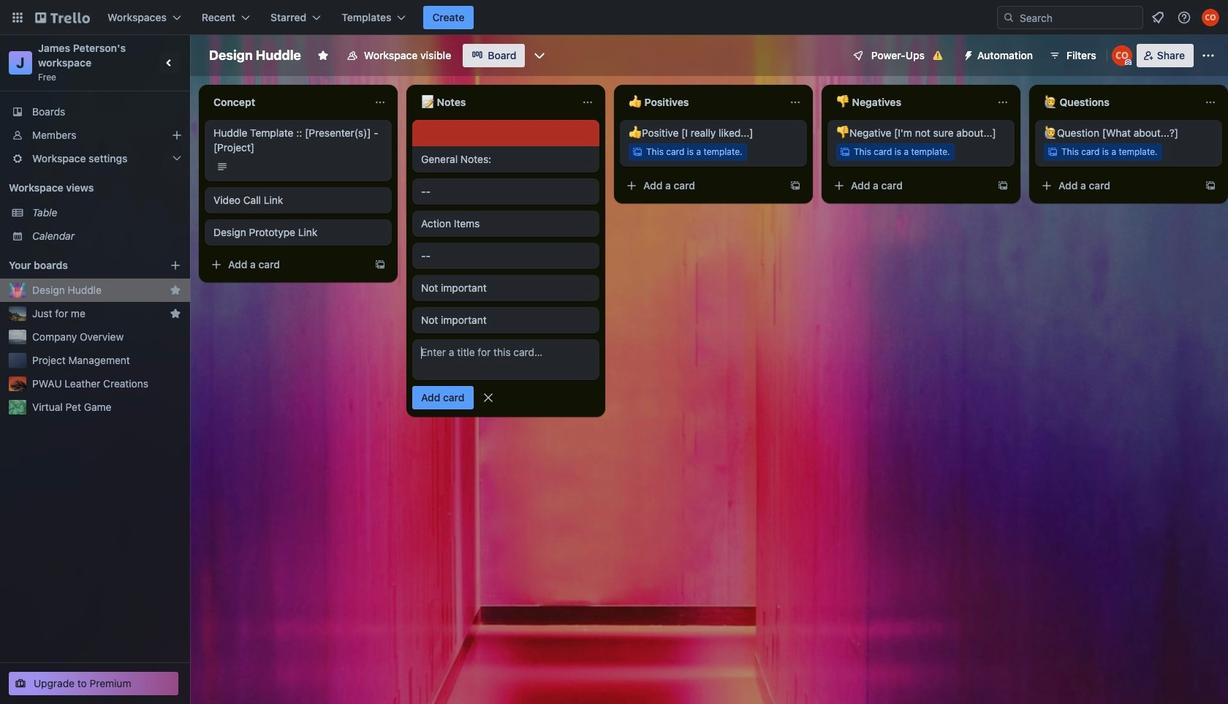 Task type: describe. For each thing, give the bounding box(es) containing it.
0 vertical spatial create from template… image
[[997, 180, 1009, 192]]

1 vertical spatial create from template… image
[[374, 259, 386, 271]]

workspace navigation collapse icon image
[[159, 53, 180, 73]]

0 notifications image
[[1149, 9, 1167, 26]]

search image
[[1003, 12, 1015, 23]]

show menu image
[[1201, 48, 1216, 63]]

1 horizontal spatial christina overa (christinaovera) image
[[1202, 9, 1220, 26]]

0 horizontal spatial christina overa (christinaovera) image
[[1112, 45, 1132, 66]]

your boards with 6 items element
[[9, 257, 148, 274]]

1 create from template… image from the left
[[790, 180, 801, 192]]

Board name text field
[[202, 44, 308, 67]]

primary element
[[0, 0, 1228, 35]]

add board image
[[170, 260, 181, 271]]



Task type: locate. For each thing, give the bounding box(es) containing it.
Search field
[[1015, 7, 1143, 28]]

0 horizontal spatial create from template… image
[[790, 180, 801, 192]]

open information menu image
[[1177, 10, 1192, 25]]

2 create from template… image from the left
[[1205, 180, 1217, 192]]

create from template… image
[[790, 180, 801, 192], [1205, 180, 1217, 192]]

0 vertical spatial starred icon image
[[170, 284, 181, 296]]

None text field
[[1035, 91, 1199, 114]]

Enter a title for this card… text field
[[412, 339, 600, 380]]

1 horizontal spatial create from template… image
[[997, 180, 1009, 192]]

star or unstar board image
[[317, 50, 329, 61]]

create from template… image
[[997, 180, 1009, 192], [374, 259, 386, 271]]

None text field
[[205, 91, 368, 114], [412, 91, 576, 114], [620, 91, 784, 114], [828, 91, 991, 114], [205, 91, 368, 114], [412, 91, 576, 114], [620, 91, 784, 114], [828, 91, 991, 114]]

1 vertical spatial christina overa (christinaovera) image
[[1112, 45, 1132, 66]]

0 vertical spatial christina overa (christinaovera) image
[[1202, 9, 1220, 26]]

christina overa (christinaovera) image down search field
[[1112, 45, 1132, 66]]

1 starred icon image from the top
[[170, 284, 181, 296]]

christina overa (christinaovera) image right open information menu icon
[[1202, 9, 1220, 26]]

this member is an admin of this board. image
[[1125, 59, 1132, 66]]

back to home image
[[35, 6, 90, 29]]

cancel image
[[481, 390, 495, 405]]

1 horizontal spatial create from template… image
[[1205, 180, 1217, 192]]

0 horizontal spatial create from template… image
[[374, 259, 386, 271]]

1 vertical spatial starred icon image
[[170, 308, 181, 320]]

christina overa (christinaovera) image
[[1202, 9, 1220, 26], [1112, 45, 1132, 66]]

2 starred icon image from the top
[[170, 308, 181, 320]]

customize views image
[[533, 48, 547, 63]]

starred icon image
[[170, 284, 181, 296], [170, 308, 181, 320]]

sm image
[[957, 44, 978, 64]]



Task type: vqa. For each thing, say whether or not it's contained in the screenshot.
DISABLE COLORBLIND FRIENDLY MODE
no



